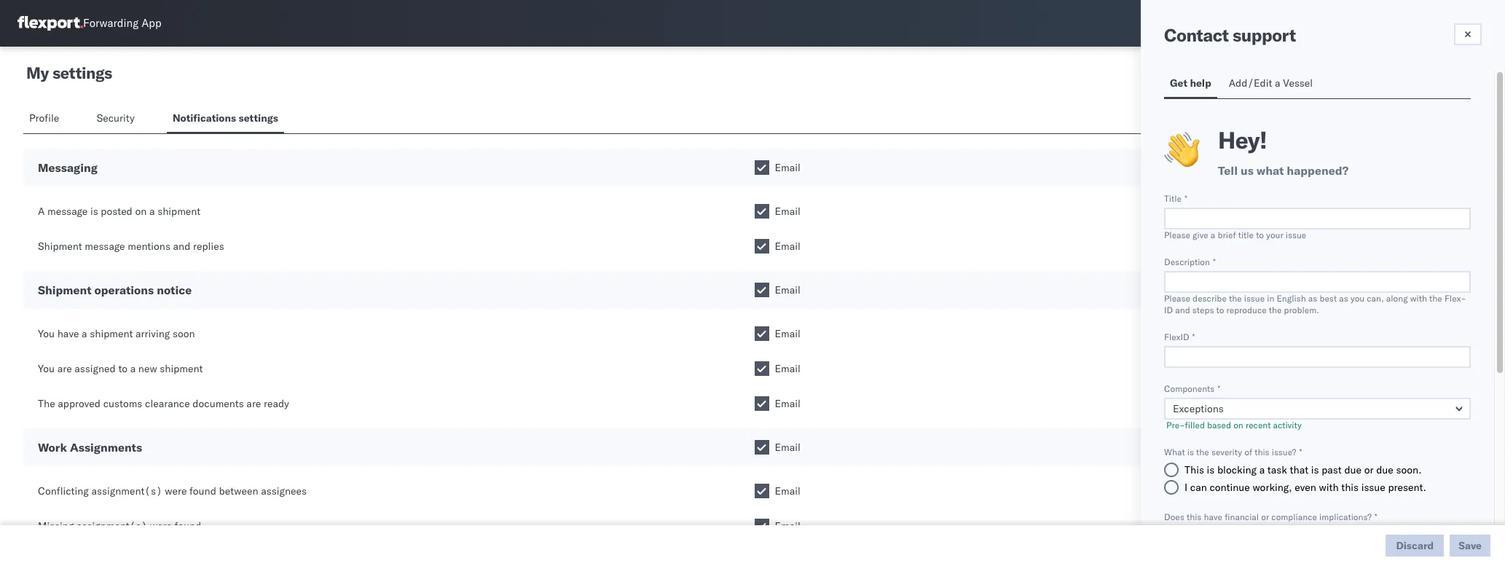 Task type: describe. For each thing, give the bounding box(es) containing it.
a left new
[[130, 362, 136, 375]]

assignments
[[70, 440, 142, 455]]

2 vertical spatial to
[[118, 362, 128, 375]]

work
[[38, 440, 67, 455]]

please give a brief title to your issue
[[1164, 229, 1306, 240]]

shipment for new
[[160, 362, 203, 375]]

components
[[1164, 383, 1215, 394]]

found for conflicting assignment(s) were found between assignees
[[190, 484, 216, 498]]

in
[[1267, 293, 1274, 304]]

work assignments
[[38, 440, 142, 455]]

i
[[1185, 481, 1188, 494]]

mentions
[[128, 240, 170, 253]]

implications?
[[1319, 511, 1372, 522]]

add/edit
[[1229, 76, 1272, 90]]

reproduce
[[1226, 305, 1267, 315]]

vessel
[[1283, 76, 1313, 90]]

email for shipment operations notice
[[775, 283, 801, 297]]

title
[[1164, 193, 1182, 204]]

tell
[[1218, 163, 1238, 178]]

please describe the issue in english as best as you can, along with the flex- id and steps to reproduce the problem.
[[1164, 293, 1466, 315]]

Search Shipments (/) text field
[[1226, 12, 1367, 34]]

continue
[[1210, 481, 1250, 494]]

security button
[[91, 105, 143, 133]]

contact
[[1164, 24, 1229, 46]]

notifications settings
[[173, 111, 278, 125]]

is right this
[[1207, 463, 1215, 476]]

0 vertical spatial or
[[1364, 463, 1374, 476]]

1 vertical spatial are
[[247, 397, 261, 410]]

what
[[1164, 447, 1185, 458]]

task
[[1268, 463, 1287, 476]]

documents
[[193, 397, 244, 410]]

0 horizontal spatial or
[[1261, 511, 1269, 522]]

flex-
[[1445, 293, 1466, 304]]

that
[[1290, 463, 1309, 476]]

you for you are assigned to a new shipment
[[38, 362, 55, 375]]

shipment message mentions and replies
[[38, 240, 224, 253]]

approved
[[58, 397, 101, 410]]

ready
[[264, 397, 289, 410]]

flexid
[[1164, 331, 1189, 342]]

* for flexid *
[[1192, 331, 1195, 342]]

the
[[38, 397, 55, 410]]

message for shipment
[[85, 240, 125, 253]]

present.
[[1388, 481, 1426, 494]]

profile button
[[23, 105, 67, 133]]

get
[[1170, 76, 1187, 90]]

email for conflicting assignment(s) were found between assignees
[[775, 484, 801, 498]]

1 horizontal spatial have
[[1204, 511, 1223, 522]]

settings for my settings
[[52, 63, 112, 83]]

* for components *
[[1218, 383, 1220, 394]]

can,
[[1367, 293, 1384, 304]]

and inside please describe the issue in english as best as you can, along with the flex- id and steps to reproduce the problem.
[[1175, 305, 1190, 315]]

you are assigned to a new shipment
[[38, 362, 203, 375]]

email for you have a shipment arriving soon
[[775, 327, 801, 340]]

shipment for shipment operations notice
[[38, 283, 91, 297]]

activity
[[1273, 420, 1302, 431]]

profile
[[29, 111, 59, 125]]

posted
[[101, 205, 132, 218]]

is right what
[[1187, 447, 1194, 458]]

english
[[1277, 293, 1306, 304]]

security
[[97, 111, 135, 125]]

were for conflicting
[[165, 484, 187, 498]]

customs
[[103, 397, 142, 410]]

notifications
[[173, 111, 236, 125]]

soon
[[173, 327, 195, 340]]

description *
[[1164, 256, 1216, 267]]

this
[[1185, 463, 1204, 476]]

your
[[1266, 229, 1284, 240]]

of
[[1245, 447, 1252, 458]]

assignees
[[261, 484, 307, 498]]

is left 'posted'
[[90, 205, 98, 218]]

contact support
[[1164, 24, 1296, 46]]

1 vertical spatial with
[[1319, 481, 1339, 494]]

email for shipment message mentions and replies
[[775, 240, 801, 253]]

0 vertical spatial this
[[1255, 447, 1270, 458]]

please for please describe the issue in english as best as you can, along with the flex- id and steps to reproduce the problem.
[[1164, 293, 1190, 304]]

support
[[1233, 24, 1296, 46]]

flexport. image
[[17, 16, 83, 31]]

1 as from the left
[[1308, 293, 1317, 304]]

conflicting
[[38, 484, 89, 498]]

describe
[[1193, 293, 1227, 304]]

email for messaging
[[775, 161, 801, 174]]

can
[[1190, 481, 1207, 494]]

issue inside please describe the issue in english as best as you can, along with the flex- id and steps to reproduce the problem.
[[1244, 293, 1265, 304]]

operations
[[94, 283, 154, 297]]

soon.
[[1396, 463, 1422, 476]]

Exceptions text field
[[1164, 398, 1471, 420]]

1 vertical spatial on
[[1234, 420, 1243, 431]]

notifications settings button
[[167, 105, 284, 133]]

2 as from the left
[[1339, 293, 1348, 304]]

0 vertical spatial on
[[135, 205, 147, 218]]

description
[[1164, 256, 1210, 267]]

0 horizontal spatial and
[[173, 240, 190, 253]]

to inside please describe the issue in english as best as you can, along with the flex- id and steps to reproduce the problem.
[[1216, 305, 1224, 315]]

clearance
[[145, 397, 190, 410]]

us
[[1241, 163, 1254, 178]]

2 due from the left
[[1376, 463, 1394, 476]]

0 vertical spatial have
[[57, 327, 79, 340]]

shipment for shipment message mentions and replies
[[38, 240, 82, 253]]

a up mentions
[[149, 205, 155, 218]]

forwarding app link
[[17, 16, 161, 31]]

components *
[[1164, 383, 1220, 394]]

pre-filled based on recent activity
[[1164, 420, 1302, 431]]

best
[[1320, 293, 1337, 304]]

the down in
[[1269, 305, 1282, 315]]

is right that
[[1311, 463, 1319, 476]]

get help button
[[1164, 70, 1217, 98]]

settings for notifications settings
[[239, 111, 278, 125]]

0 horizontal spatial this
[[1187, 511, 1202, 522]]



Task type: vqa. For each thing, say whether or not it's contained in the screenshot.
08:07
no



Task type: locate. For each thing, give the bounding box(es) containing it.
even
[[1295, 481, 1316, 494]]

email for missing assignment(s) were found
[[775, 519, 801, 533]]

2 shipment from the top
[[38, 283, 91, 297]]

2 vertical spatial issue
[[1361, 481, 1386, 494]]

as
[[1308, 293, 1317, 304], [1339, 293, 1348, 304]]

along
[[1386, 293, 1408, 304]]

a
[[1275, 76, 1280, 90], [149, 205, 155, 218], [1211, 229, 1215, 240], [82, 327, 87, 340], [130, 362, 136, 375], [1259, 463, 1265, 476]]

0 horizontal spatial issue
[[1244, 293, 1265, 304]]

add/edit a vessel button
[[1223, 70, 1323, 98]]

0 vertical spatial settings
[[52, 63, 112, 83]]

1 horizontal spatial as
[[1339, 293, 1348, 304]]

3 email from the top
[[775, 240, 801, 253]]

2 email from the top
[[775, 205, 801, 218]]

past
[[1322, 463, 1342, 476]]

issue for title
[[1286, 229, 1306, 240]]

my settings
[[26, 63, 112, 83]]

is
[[90, 205, 98, 218], [1187, 447, 1194, 458], [1207, 463, 1215, 476], [1311, 463, 1319, 476]]

this down past
[[1341, 481, 1359, 494]]

assignment(s) right the missing
[[76, 519, 147, 533]]

* right description
[[1213, 256, 1216, 267]]

this is blocking a task that is past due or due soon.
[[1185, 463, 1422, 476]]

assignment(s) up missing assignment(s) were found
[[91, 484, 162, 498]]

get help
[[1170, 76, 1211, 90]]

issue for even
[[1361, 481, 1386, 494]]

0 horizontal spatial are
[[57, 362, 72, 375]]

based
[[1207, 420, 1231, 431]]

found left between
[[190, 484, 216, 498]]

1 horizontal spatial and
[[1175, 305, 1190, 315]]

0 horizontal spatial as
[[1308, 293, 1317, 304]]

please left give
[[1164, 229, 1190, 240]]

shipment up replies
[[157, 205, 201, 218]]

shipment down a
[[38, 240, 82, 253]]

recent
[[1246, 420, 1271, 431]]

👋
[[1164, 127, 1200, 172]]

1 horizontal spatial due
[[1376, 463, 1394, 476]]

hey!
[[1218, 125, 1267, 154]]

1 due from the left
[[1344, 463, 1362, 476]]

please up id
[[1164, 293, 1190, 304]]

0 vertical spatial were
[[165, 484, 187, 498]]

2 vertical spatial shipment
[[160, 362, 203, 375]]

as left best
[[1308, 293, 1317, 304]]

the
[[1229, 293, 1242, 304], [1429, 293, 1442, 304], [1269, 305, 1282, 315], [1196, 447, 1209, 458]]

or right past
[[1364, 463, 1374, 476]]

None text field
[[1164, 271, 1471, 293], [1164, 346, 1471, 368], [1164, 271, 1471, 293], [1164, 346, 1471, 368]]

on
[[135, 205, 147, 218], [1234, 420, 1243, 431]]

on right based on the bottom right of page
[[1234, 420, 1243, 431]]

issue
[[1286, 229, 1306, 240], [1244, 293, 1265, 304], [1361, 481, 1386, 494]]

a message is posted on a shipment
[[38, 205, 201, 218]]

message right a
[[47, 205, 88, 218]]

email for you are assigned to a new shipment
[[775, 362, 801, 375]]

0 horizontal spatial due
[[1344, 463, 1362, 476]]

1 vertical spatial settings
[[239, 111, 278, 125]]

1 email from the top
[[775, 161, 801, 174]]

os button
[[1454, 7, 1488, 40]]

0 vertical spatial issue
[[1286, 229, 1306, 240]]

please inside please describe the issue in english as best as you can, along with the flex- id and steps to reproduce the problem.
[[1164, 293, 1190, 304]]

1 vertical spatial found
[[175, 519, 201, 533]]

filled
[[1185, 420, 1205, 431]]

tell us what happened?
[[1218, 163, 1349, 178]]

None checkbox
[[754, 204, 769, 219], [754, 283, 769, 297], [754, 326, 769, 341], [754, 361, 769, 376], [754, 484, 769, 498], [754, 519, 769, 533], [754, 204, 769, 219], [754, 283, 769, 297], [754, 326, 769, 341], [754, 361, 769, 376], [754, 484, 769, 498], [754, 519, 769, 533]]

compliance
[[1272, 511, 1317, 522]]

1 horizontal spatial this
[[1255, 447, 1270, 458]]

a
[[38, 205, 45, 218]]

found down conflicting assignment(s) were found between assignees
[[175, 519, 201, 533]]

4 email from the top
[[775, 283, 801, 297]]

assignment(s) for conflicting
[[91, 484, 162, 498]]

0 horizontal spatial on
[[135, 205, 147, 218]]

have left financial
[[1204, 511, 1223, 522]]

issue up reproduce
[[1244, 293, 1265, 304]]

flexid *
[[1164, 331, 1195, 342]]

shipment right new
[[160, 362, 203, 375]]

os
[[1464, 17, 1478, 28]]

1 vertical spatial were
[[150, 519, 172, 533]]

shipment left operations
[[38, 283, 91, 297]]

0 vertical spatial please
[[1164, 229, 1190, 240]]

this right of
[[1255, 447, 1270, 458]]

this
[[1255, 447, 1270, 458], [1341, 481, 1359, 494], [1187, 511, 1202, 522]]

email for a message is posted on a shipment
[[775, 205, 801, 218]]

and left replies
[[173, 240, 190, 253]]

0 horizontal spatial settings
[[52, 63, 112, 83]]

0 vertical spatial message
[[47, 205, 88, 218]]

forwarding app
[[83, 16, 161, 30]]

give
[[1193, 229, 1208, 240]]

messaging
[[38, 160, 98, 175]]

message down 'posted'
[[85, 240, 125, 253]]

1 horizontal spatial or
[[1364, 463, 1374, 476]]

notice
[[157, 283, 192, 297]]

0 horizontal spatial to
[[118, 362, 128, 375]]

0 vertical spatial to
[[1256, 229, 1264, 240]]

message for a
[[47, 205, 88, 218]]

conflicting assignment(s) were found between assignees
[[38, 484, 307, 498]]

with down past
[[1319, 481, 1339, 494]]

working,
[[1253, 481, 1292, 494]]

this right does
[[1187, 511, 1202, 522]]

None checkbox
[[754, 160, 769, 175], [754, 239, 769, 254], [754, 396, 769, 411], [754, 440, 769, 455], [754, 160, 769, 175], [754, 239, 769, 254], [754, 396, 769, 411], [754, 440, 769, 455]]

1 vertical spatial message
[[85, 240, 125, 253]]

* right flexid on the right bottom
[[1192, 331, 1195, 342]]

1 horizontal spatial are
[[247, 397, 261, 410]]

* right title on the top right
[[1185, 193, 1187, 204]]

the up reproduce
[[1229, 293, 1242, 304]]

None text field
[[1164, 208, 1471, 229]]

a inside add/edit a vessel button
[[1275, 76, 1280, 90]]

i can continue working, even with this issue present.
[[1185, 481, 1426, 494]]

were down conflicting assignment(s) were found between assignees
[[150, 519, 172, 533]]

2 please from the top
[[1164, 293, 1190, 304]]

a up assigned
[[82, 327, 87, 340]]

9 email from the top
[[775, 484, 801, 498]]

1 vertical spatial have
[[1204, 511, 1223, 522]]

are left ready
[[247, 397, 261, 410]]

1 vertical spatial you
[[38, 362, 55, 375]]

blocking
[[1217, 463, 1257, 476]]

please for please give a brief title to your issue
[[1164, 229, 1190, 240]]

or right financial
[[1261, 511, 1269, 522]]

2 vertical spatial this
[[1187, 511, 1202, 522]]

as left you
[[1339, 293, 1348, 304]]

between
[[219, 484, 258, 498]]

1 vertical spatial shipment
[[38, 283, 91, 297]]

settings right notifications
[[239, 111, 278, 125]]

are left assigned
[[57, 362, 72, 375]]

2 horizontal spatial issue
[[1361, 481, 1386, 494]]

my
[[26, 63, 49, 83]]

* for title *
[[1185, 193, 1187, 204]]

0 horizontal spatial have
[[57, 327, 79, 340]]

* right 'implications?'
[[1375, 511, 1377, 522]]

title
[[1238, 229, 1254, 240]]

0 vertical spatial shipment
[[157, 205, 201, 218]]

to right 'title'
[[1256, 229, 1264, 240]]

or
[[1364, 463, 1374, 476], [1261, 511, 1269, 522]]

the up this
[[1196, 447, 1209, 458]]

0 vertical spatial assignment(s)
[[91, 484, 162, 498]]

were left between
[[165, 484, 187, 498]]

happened?
[[1287, 163, 1349, 178]]

* right components
[[1218, 383, 1220, 394]]

8 email from the top
[[775, 441, 801, 454]]

1 vertical spatial shipment
[[90, 327, 133, 340]]

1 vertical spatial please
[[1164, 293, 1190, 304]]

1 please from the top
[[1164, 229, 1190, 240]]

assigned
[[75, 362, 116, 375]]

title *
[[1164, 193, 1187, 204]]

and right id
[[1175, 305, 1190, 315]]

settings
[[52, 63, 112, 83], [239, 111, 278, 125]]

email for the approved customs clearance documents are ready
[[775, 397, 801, 410]]

shipment
[[38, 240, 82, 253], [38, 283, 91, 297]]

0 vertical spatial you
[[38, 327, 55, 340]]

assignment(s)
[[91, 484, 162, 498], [76, 519, 147, 533]]

0 vertical spatial and
[[173, 240, 190, 253]]

2 you from the top
[[38, 362, 55, 375]]

1 horizontal spatial to
[[1216, 305, 1224, 315]]

0 horizontal spatial with
[[1319, 481, 1339, 494]]

you for you have a shipment arriving soon
[[38, 327, 55, 340]]

issue left present.
[[1361, 481, 1386, 494]]

1 vertical spatial and
[[1175, 305, 1190, 315]]

0 vertical spatial found
[[190, 484, 216, 498]]

email for work assignments
[[775, 441, 801, 454]]

help
[[1190, 76, 1211, 90]]

arriving
[[136, 327, 170, 340]]

a left task
[[1259, 463, 1265, 476]]

1 vertical spatial or
[[1261, 511, 1269, 522]]

severity
[[1211, 447, 1242, 458]]

1 vertical spatial assignment(s)
[[76, 519, 147, 533]]

a right give
[[1211, 229, 1215, 240]]

with inside please describe the issue in english as best as you can, along with the flex- id and steps to reproduce the problem.
[[1410, 293, 1427, 304]]

0 vertical spatial with
[[1410, 293, 1427, 304]]

1 horizontal spatial with
[[1410, 293, 1427, 304]]

0 vertical spatial shipment
[[38, 240, 82, 253]]

1 vertical spatial to
[[1216, 305, 1224, 315]]

to left new
[[118, 362, 128, 375]]

id
[[1164, 305, 1173, 315]]

the left 'flex-'
[[1429, 293, 1442, 304]]

the approved customs clearance documents are ready
[[38, 397, 289, 410]]

1 shipment from the top
[[38, 240, 82, 253]]

to
[[1256, 229, 1264, 240], [1216, 305, 1224, 315], [118, 362, 128, 375]]

due left soon.
[[1376, 463, 1394, 476]]

* right issue? at bottom
[[1299, 447, 1302, 458]]

6 email from the top
[[775, 362, 801, 375]]

2 horizontal spatial to
[[1256, 229, 1264, 240]]

settings inside button
[[239, 111, 278, 125]]

assignment(s) for missing
[[76, 519, 147, 533]]

settings right my
[[52, 63, 112, 83]]

shipment up you are assigned to a new shipment
[[90, 327, 133, 340]]

are
[[57, 362, 72, 375], [247, 397, 261, 410]]

add/edit a vessel
[[1229, 76, 1313, 90]]

10 email from the top
[[775, 519, 801, 533]]

to down describe
[[1216, 305, 1224, 315]]

financial
[[1225, 511, 1259, 522]]

found for missing assignment(s) were found
[[175, 519, 201, 533]]

1 horizontal spatial settings
[[239, 111, 278, 125]]

brief
[[1218, 229, 1236, 240]]

were for missing
[[150, 519, 172, 533]]

please
[[1164, 229, 1190, 240], [1164, 293, 1190, 304]]

5 email from the top
[[775, 327, 801, 340]]

due right past
[[1344, 463, 1362, 476]]

you have a shipment arriving soon
[[38, 327, 195, 340]]

email
[[775, 161, 801, 174], [775, 205, 801, 218], [775, 240, 801, 253], [775, 283, 801, 297], [775, 327, 801, 340], [775, 362, 801, 375], [775, 397, 801, 410], [775, 441, 801, 454], [775, 484, 801, 498], [775, 519, 801, 533]]

7 email from the top
[[775, 397, 801, 410]]

a left vessel at top right
[[1275, 76, 1280, 90]]

missing
[[38, 519, 74, 533]]

with right along
[[1410, 293, 1427, 304]]

pre-
[[1166, 420, 1185, 431]]

shipment for a
[[157, 205, 201, 218]]

found
[[190, 484, 216, 498], [175, 519, 201, 533]]

you
[[1351, 293, 1365, 304]]

missing assignment(s) were found
[[38, 519, 201, 533]]

does this have financial or compliance implications? *
[[1164, 511, 1377, 522]]

what
[[1257, 163, 1284, 178]]

2 horizontal spatial this
[[1341, 481, 1359, 494]]

steps
[[1192, 305, 1214, 315]]

1 you from the top
[[38, 327, 55, 340]]

0 vertical spatial are
[[57, 362, 72, 375]]

1 vertical spatial issue
[[1244, 293, 1265, 304]]

1 horizontal spatial on
[[1234, 420, 1243, 431]]

have
[[57, 327, 79, 340], [1204, 511, 1223, 522]]

shipment
[[157, 205, 201, 218], [90, 327, 133, 340], [160, 362, 203, 375]]

1 horizontal spatial issue
[[1286, 229, 1306, 240]]

* for description *
[[1213, 256, 1216, 267]]

have up assigned
[[57, 327, 79, 340]]

1 vertical spatial this
[[1341, 481, 1359, 494]]

on right 'posted'
[[135, 205, 147, 218]]

issue right the your
[[1286, 229, 1306, 240]]



